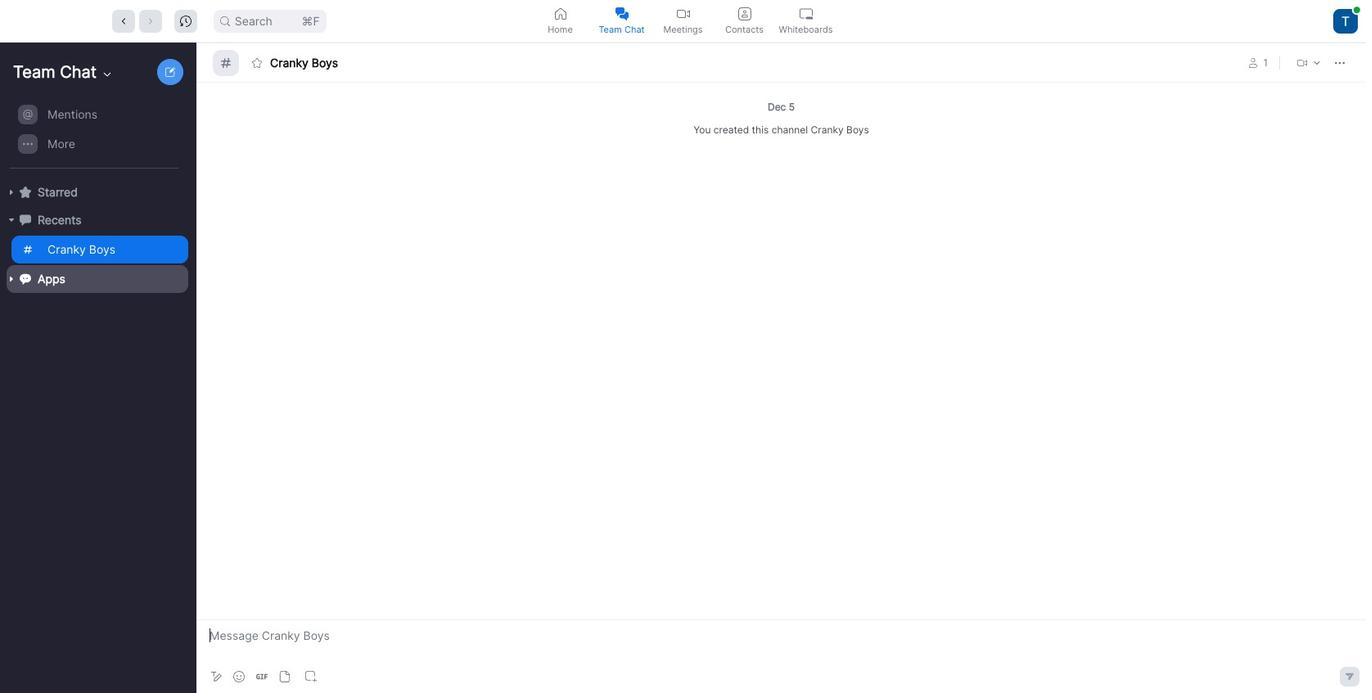 Task type: locate. For each thing, give the bounding box(es) containing it.
0 horizontal spatial boys
[[89, 242, 116, 256]]

chevron left small image
[[118, 15, 129, 27], [118, 15, 129, 27]]

number italic image
[[221, 58, 231, 68], [221, 58, 231, 68]]

0 vertical spatial boys
[[312, 55, 338, 69]]

you created this channel cranky boys
[[694, 124, 869, 136]]

0 vertical spatial cranky
[[270, 55, 309, 69]]

starred tree item
[[7, 178, 188, 206]]

mentions button
[[11, 101, 188, 129]]

you
[[694, 124, 711, 136]]

file image
[[279, 671, 291, 683]]

boys right channel
[[847, 124, 869, 136]]

cranky boys down ⌘f on the left top of page
[[270, 55, 338, 69]]

2 horizontal spatial boys
[[847, 124, 869, 136]]

star image
[[20, 186, 31, 198]]

team chat down team chat image at the top left of the page
[[599, 23, 645, 35]]

team chat up mentions
[[13, 62, 97, 82]]

cranky
[[270, 55, 309, 69], [811, 124, 844, 136], [47, 242, 86, 256]]

1 horizontal spatial chat
[[625, 23, 645, 35]]

magnifier image
[[220, 16, 230, 26]]

cranky down ⌘f on the left top of page
[[270, 55, 309, 69]]

chatbot image
[[20, 273, 31, 285]]

magnifier image
[[220, 16, 230, 26]]

chat up mentions
[[60, 62, 97, 82]]

video on image
[[677, 7, 690, 20]]

mentions
[[47, 107, 97, 121]]

created
[[714, 124, 749, 136]]

new image
[[165, 67, 175, 77]]

1 vertical spatial cranky
[[811, 124, 844, 136]]

1 horizontal spatial cranky boys
[[270, 55, 338, 69]]

chat
[[625, 23, 645, 35], [60, 62, 97, 82]]

video on image
[[677, 7, 690, 20], [1298, 58, 1307, 68], [1298, 58, 1307, 68]]

1 vertical spatial chat
[[60, 62, 97, 82]]

group containing mentions
[[0, 100, 188, 169]]

0 horizontal spatial team
[[13, 62, 55, 82]]

boys down ⌘f on the left top of page
[[312, 55, 338, 69]]

0 horizontal spatial cranky
[[47, 242, 86, 256]]

chat down team chat image at the top left of the page
[[625, 23, 645, 35]]

format image
[[210, 670, 223, 684], [210, 670, 223, 684]]

more options for meeting, menu button, submenu image
[[1312, 58, 1322, 68], [1312, 58, 1322, 68]]

0 horizontal spatial team chat
[[13, 62, 97, 82]]

recents tree item
[[7, 206, 188, 234]]

⌘f
[[302, 14, 320, 27]]

history image
[[180, 15, 191, 27]]

team up mentions
[[13, 62, 55, 82]]

profile image
[[1249, 58, 1259, 68]]

triangle right image
[[7, 187, 16, 197], [7, 274, 16, 284]]

chatbot image
[[20, 273, 31, 285]]

team chat
[[599, 23, 645, 35], [13, 62, 97, 82]]

cranky boys down recents tree item
[[47, 242, 116, 256]]

cranky down recents
[[47, 242, 86, 256]]

0 vertical spatial team
[[599, 23, 622, 35]]

boys down recents tree item
[[89, 242, 116, 256]]

0 vertical spatial team chat
[[599, 23, 645, 35]]

chevron down small image
[[101, 68, 114, 81], [101, 68, 114, 81]]

team chat image
[[615, 7, 628, 20]]

triangle right image inside starred tree item
[[7, 187, 16, 197]]

1 vertical spatial cranky boys
[[47, 242, 116, 256]]

team chat image
[[615, 7, 628, 20]]

triangle right image for recents tree item
[[7, 215, 16, 225]]

emoji image
[[233, 671, 245, 683]]

0 vertical spatial chat
[[625, 23, 645, 35]]

whiteboard small image
[[799, 7, 813, 20]]

2 vertical spatial boys
[[89, 242, 116, 256]]

1 horizontal spatial cranky
[[270, 55, 309, 69]]

tab list
[[530, 0, 837, 42]]

home
[[548, 23, 573, 35]]

cranky boys
[[270, 55, 338, 69], [47, 242, 116, 256]]

dec
[[768, 101, 786, 113]]

2 triangle right image from the top
[[7, 274, 16, 284]]

team chat inside "team chat" button
[[599, 23, 645, 35]]

home small image
[[554, 7, 567, 20], [554, 7, 567, 20]]

dec 5
[[768, 101, 795, 113]]

more
[[47, 137, 75, 151]]

chat image
[[20, 214, 31, 226], [20, 214, 31, 226]]

team
[[599, 23, 622, 35], [13, 62, 55, 82]]

starred
[[38, 185, 78, 199]]

0 vertical spatial triangle right image
[[7, 187, 16, 197]]

1 horizontal spatial team
[[599, 23, 622, 35]]

boys
[[312, 55, 338, 69], [847, 124, 869, 136], [89, 242, 116, 256]]

team inside button
[[599, 23, 622, 35]]

0 horizontal spatial chat
[[60, 62, 97, 82]]

triangle right image
[[7, 187, 16, 197], [7, 215, 16, 225], [7, 215, 16, 225], [7, 274, 16, 284]]

recents
[[38, 213, 81, 227]]

gif image
[[256, 671, 268, 683]]

screenshot image
[[305, 671, 317, 683], [305, 671, 317, 683]]

triangle right image left chatbot icon
[[7, 274, 16, 284]]

1
[[1264, 56, 1268, 68]]

history image
[[180, 15, 191, 27]]

file image
[[279, 671, 291, 683]]

tree
[[0, 98, 193, 309]]

1 vertical spatial boys
[[847, 124, 869, 136]]

team down team chat image at the top left of the page
[[599, 23, 622, 35]]

profile contact image
[[738, 7, 751, 20], [738, 7, 751, 20]]

ellipses horizontal image
[[1335, 58, 1345, 68], [1335, 58, 1345, 68]]

0 vertical spatial cranky boys
[[270, 55, 338, 69]]

1 vertical spatial team chat
[[13, 62, 97, 82]]

1 vertical spatial triangle right image
[[7, 274, 16, 284]]

triangle right image for second triangle right icon from the top
[[7, 274, 16, 284]]

1 triangle right image from the top
[[7, 187, 16, 197]]

cranky right channel
[[811, 124, 844, 136]]

1 horizontal spatial team chat
[[599, 23, 645, 35]]

online image
[[1354, 6, 1360, 13], [1354, 6, 1360, 13]]

search
[[235, 14, 273, 27]]

triangle right image left star image
[[7, 187, 16, 197]]

group
[[0, 100, 188, 169]]

star image
[[252, 58, 262, 68], [252, 58, 262, 68], [20, 186, 31, 198]]

0 horizontal spatial cranky boys
[[47, 242, 116, 256]]

boys inside tree
[[89, 242, 116, 256]]



Task type: describe. For each thing, give the bounding box(es) containing it.
this
[[752, 124, 769, 136]]

profile image
[[1249, 58, 1259, 68]]

2 horizontal spatial cranky
[[811, 124, 844, 136]]

meetings button
[[652, 0, 714, 42]]

1 horizontal spatial boys
[[312, 55, 338, 69]]

triangle right image for starred tree item
[[7, 187, 16, 197]]

new image
[[165, 67, 175, 77]]

contacts
[[725, 23, 764, 35]]

whiteboards button
[[775, 0, 837, 42]]

whiteboards
[[779, 23, 833, 35]]

tree containing mentions
[[0, 98, 193, 309]]

emoji image
[[233, 671, 245, 683]]

more button
[[11, 130, 188, 158]]

1 button
[[1241, 53, 1275, 72]]

apps
[[38, 272, 65, 286]]

avatar image
[[1334, 9, 1358, 33]]

video on image inside meetings button
[[677, 7, 690, 20]]

channel
[[772, 124, 808, 136]]

5
[[789, 101, 795, 113]]

whiteboard small image
[[799, 7, 813, 20]]

meetings
[[663, 23, 703, 35]]

team chat button
[[591, 0, 652, 42]]

apps tree item
[[7, 265, 188, 293]]

2 vertical spatial cranky
[[47, 242, 86, 256]]

home button
[[530, 0, 591, 42]]

gif image
[[256, 671, 268, 683]]

contacts button
[[714, 0, 775, 42]]

1 vertical spatial team
[[13, 62, 55, 82]]

tab list containing home
[[530, 0, 837, 42]]

chat inside button
[[625, 23, 645, 35]]



Task type: vqa. For each thing, say whether or not it's contained in the screenshot.
1 button
yes



